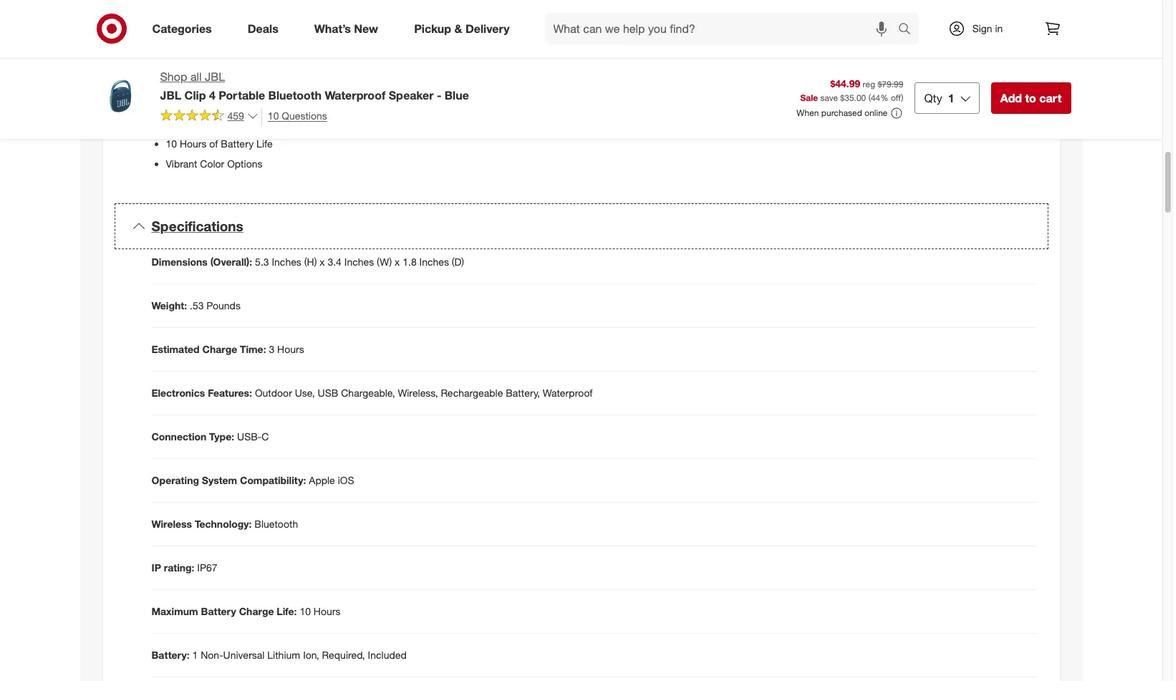 Task type: describe. For each thing, give the bounding box(es) containing it.
outdoor
[[255, 386, 292, 399]]

)
[[901, 93, 903, 103]]

estimated
[[151, 343, 200, 355]]

10 up vibrant
[[166, 137, 177, 150]]

rich
[[166, 37, 186, 49]]

$44.99
[[830, 78, 860, 90]]

connection type: usb-c
[[151, 430, 269, 442]]

bags,
[[935, 74, 960, 87]]

jbl right the all at the top of the page
[[205, 69, 225, 84]]

0 horizontal spatial sound
[[264, 37, 294, 49]]

1 for battery:
[[192, 649, 198, 661]]

1 vertical spatial your
[[671, 74, 691, 87]]

electronics
[[151, 386, 205, 399]]

vibrant
[[767, 31, 797, 44]]

type:
[[209, 430, 234, 442]]

0 vertical spatial battery
[[221, 137, 254, 150]]

buckles,
[[606, 89, 643, 101]]

bold style and ultra-portable design
[[166, 57, 331, 69]]

vibrant
[[166, 157, 197, 170]]

street
[[943, 60, 968, 72]]

online
[[865, 108, 888, 118]]

ip rating: ip67
[[151, 561, 217, 573]]

chargeable,
[[341, 386, 395, 399]]

$
[[840, 93, 845, 103]]

fresh
[[800, 31, 823, 44]]

tag
[[747, 103, 761, 115]]

save
[[820, 93, 838, 103]]

playtime,
[[606, 103, 646, 115]]

sign in
[[972, 22, 1003, 34]]

0 horizontal spatial original
[[209, 37, 244, 49]]

2 vertical spatial bluetooth
[[255, 518, 298, 530]]

off
[[891, 93, 901, 103]]

sound inside "description cool, portable, and waterproof. the vibrant fresh looking jbl clip 4 delivers surprisingly rich jbl original pro sound in a compact package. the unique oval shape fits easy in your hand. fully wrapped in colorful fabrics with expressive details inspired by current street fashion, it's easy to match your style. the fully integrated carabiner hooks instantly to bags, belts, or buckles, to bring your favorite tunes anywhere. waterproof, dustproof, and up to 10 hours of playtime, it's rugged enough to tag along wherever you explore."
[[681, 46, 711, 58]]

vibrant color options
[[166, 157, 262, 170]]

sale
[[800, 93, 818, 103]]

bring
[[657, 89, 680, 101]]

pickup & delivery link
[[402, 13, 528, 44]]

1 vertical spatial charge
[[239, 605, 274, 617]]

ip67 waterproof and dustproof
[[166, 97, 306, 109]]

add to cart button
[[991, 82, 1071, 114]]

new
[[354, 21, 378, 36]]

5.3
[[255, 255, 269, 268]]

technology:
[[195, 518, 252, 530]]

0 vertical spatial your
[[972, 46, 992, 58]]

operating system compatibility: apple ios
[[151, 474, 354, 486]]

fashion,
[[971, 60, 1006, 72]]

details
[[823, 60, 853, 72]]

1 horizontal spatial it's
[[1009, 60, 1021, 72]]

maximum battery charge life: 10 hours
[[151, 605, 340, 617]]

to inside button
[[1025, 91, 1036, 105]]

you
[[835, 103, 852, 115]]

shape
[[892, 46, 919, 58]]

or
[[989, 74, 998, 87]]

and right portable,
[[675, 31, 691, 44]]

delivery
[[465, 21, 510, 36]]

specifications
[[151, 218, 243, 234]]

fully
[[606, 60, 626, 72]]

bluetooth inside shop all jbl jbl clip 4 portable bluetooth waterproof speaker - blue
[[268, 88, 322, 102]]

2 x from the left
[[395, 255, 400, 268]]

pro inside "description cool, portable, and waterproof. the vibrant fresh looking jbl clip 4 delivers surprisingly rich jbl original pro sound in a compact package. the unique oval shape fits easy in your hand. fully wrapped in colorful fabrics with expressive details inspired by current street fashion, it's easy to match your style. the fully integrated carabiner hooks instantly to bags, belts, or buckles, to bring your favorite tunes anywhere. waterproof, dustproof, and up to 10 hours of playtime, it's rugged enough to tag along wherever you explore."
[[663, 46, 679, 58]]

(
[[869, 93, 871, 103]]

pounds
[[207, 299, 241, 311]]

battery:
[[151, 649, 190, 661]]

0 vertical spatial easy
[[938, 46, 959, 58]]

c
[[262, 430, 269, 442]]

fits
[[922, 46, 935, 58]]

bold
[[166, 57, 187, 69]]

fully
[[739, 74, 757, 87]]

10 down dustproof
[[268, 109, 279, 122]]

3.4
[[328, 255, 342, 268]]

image of jbl clip 4 portable bluetooth waterproof speaker - blue image
[[91, 69, 149, 126]]

1 vertical spatial bluetooth
[[206, 117, 250, 129]]

categories link
[[140, 13, 230, 44]]

0 horizontal spatial the
[[720, 74, 737, 87]]

connection
[[151, 430, 206, 442]]

purchased
[[821, 108, 862, 118]]

10 questions link
[[261, 108, 327, 124]]

What can we help you find? suggestions appear below search field
[[545, 13, 901, 44]]

hooks
[[853, 74, 881, 87]]

search button
[[891, 13, 926, 47]]

35.00
[[845, 93, 866, 103]]

of inside "description cool, portable, and waterproof. the vibrant fresh looking jbl clip 4 delivers surprisingly rich jbl original pro sound in a compact package. the unique oval shape fits easy in your hand. fully wrapped in colorful fabrics with expressive details inspired by current street fashion, it's easy to match your style. the fully integrated carabiner hooks instantly to bags, belts, or buckles, to bring your favorite tunes anywhere. waterproof, dustproof, and up to 10 hours of playtime, it's rugged enough to tag along wherever you explore."
[[1007, 89, 1016, 101]]

wherever
[[791, 103, 833, 115]]

portable inside shop all jbl jbl clip 4 portable bluetooth waterproof speaker - blue
[[219, 88, 265, 102]]

a
[[724, 46, 729, 58]]

sign in link
[[936, 13, 1025, 44]]

match
[[641, 74, 669, 87]]

rich jbl original pro sound
[[166, 37, 294, 49]]

(w)
[[377, 255, 392, 268]]

clip inside "description cool, portable, and waterproof. the vibrant fresh looking jbl clip 4 delivers surprisingly rich jbl original pro sound in a compact package. the unique oval shape fits easy in your hand. fully wrapped in colorful fabrics with expressive details inspired by current street fashion, it's easy to match your style. the fully integrated carabiner hooks instantly to bags, belts, or buckles, to bring your favorite tunes anywhere. waterproof, dustproof, and up to 10 hours of playtime, it's rugged enough to tag along wherever you explore."
[[881, 31, 899, 44]]

(h)
[[304, 255, 317, 268]]

to down current
[[923, 74, 932, 87]]

required,
[[322, 649, 365, 661]]

ip
[[151, 561, 161, 573]]

in left colorful
[[671, 60, 679, 72]]

2 vertical spatial your
[[683, 89, 702, 101]]

integrated
[[760, 74, 806, 87]]

description
[[606, 11, 669, 25]]

favorite
[[705, 89, 738, 101]]

to left the tag
[[735, 103, 744, 115]]

estimated charge time: 3 hours
[[151, 343, 304, 355]]

jbl up 'style'
[[189, 37, 206, 49]]

apple
[[309, 474, 335, 486]]

wrapped
[[629, 60, 668, 72]]

1 horizontal spatial hours
[[277, 343, 304, 355]]

rating:
[[164, 561, 194, 573]]

1 inches from the left
[[272, 255, 301, 268]]

to down match
[[645, 89, 654, 101]]

package.
[[775, 46, 815, 58]]

rechargeable
[[441, 386, 503, 399]]

2 inches from the left
[[344, 255, 374, 268]]



Task type: vqa. For each thing, say whether or not it's contained in the screenshot.


Task type: locate. For each thing, give the bounding box(es) containing it.
expressive
[[773, 60, 821, 72]]

oval
[[871, 46, 889, 58]]

0 horizontal spatial charge
[[202, 343, 237, 355]]

hand.
[[994, 46, 1019, 58]]

0 horizontal spatial pro
[[246, 37, 262, 49]]

x right (h)
[[320, 255, 325, 268]]

sound down the deals
[[264, 37, 294, 49]]

the up 'compact'
[[747, 31, 764, 44]]

life
[[256, 137, 273, 150]]

0 horizontal spatial of
[[209, 137, 218, 150]]

2 horizontal spatial the
[[818, 46, 835, 58]]

to right add
[[1025, 91, 1036, 105]]

0 horizontal spatial 1
[[192, 649, 198, 661]]

1 horizontal spatial 4
[[902, 31, 907, 44]]

inches left (d)
[[419, 255, 449, 268]]

questions
[[282, 109, 327, 122]]

easy down fully
[[606, 74, 626, 87]]

ip67 right rating:
[[197, 561, 217, 573]]

10
[[965, 89, 976, 101], [268, 109, 279, 122], [166, 137, 177, 150], [300, 605, 311, 617]]

bluetooth
[[268, 88, 322, 102], [206, 117, 250, 129], [255, 518, 298, 530]]

the
[[747, 31, 764, 44], [818, 46, 835, 58], [720, 74, 737, 87]]

dimensions (overall): 5.3 inches (h) x 3.4 inches (w) x 1.8 inches (d)
[[151, 255, 464, 268]]

1 x from the left
[[320, 255, 325, 268]]

x left "1.8"
[[395, 255, 400, 268]]

jbl up fully
[[606, 46, 623, 58]]

blue
[[445, 88, 469, 102]]

jbl down shop
[[160, 88, 181, 102]]

0 vertical spatial 4
[[902, 31, 907, 44]]

jbl up oval at right
[[861, 31, 878, 44]]

original
[[209, 37, 244, 49], [626, 46, 661, 58]]

waterproof inside shop all jbl jbl clip 4 portable bluetooth waterproof speaker - blue
[[325, 88, 386, 102]]

4 inside "description cool, portable, and waterproof. the vibrant fresh looking jbl clip 4 delivers surprisingly rich jbl original pro sound in a compact package. the unique oval shape fits easy in your hand. fully wrapped in colorful fabrics with expressive details inspired by current street fashion, it's easy to match your style. the fully integrated carabiner hooks instantly to bags, belts, or buckles, to bring your favorite tunes anywhere. waterproof, dustproof, and up to 10 hours of playtime, it's rugged enough to tag along wherever you explore."
[[902, 31, 907, 44]]

sound up colorful
[[681, 46, 711, 58]]

pro down portable,
[[663, 46, 679, 58]]

categories
[[152, 21, 212, 36]]

1 horizontal spatial charge
[[239, 605, 274, 617]]

1 horizontal spatial inches
[[344, 255, 374, 268]]

and down rich jbl original pro sound
[[214, 57, 231, 69]]

inches right 3.4
[[344, 255, 374, 268]]

0 vertical spatial of
[[1007, 89, 1016, 101]]

charge left life:
[[239, 605, 274, 617]]

1 vertical spatial of
[[209, 137, 218, 150]]

cart
[[1039, 91, 1062, 105]]

bluetooth down compatibility: on the left bottom of the page
[[255, 518, 298, 530]]

1 vertical spatial battery
[[201, 605, 236, 617]]

0 vertical spatial portable
[[259, 57, 297, 69]]

your up bring
[[671, 74, 691, 87]]

2 vertical spatial hours
[[314, 605, 340, 617]]

your down style.
[[683, 89, 702, 101]]

inches left (h)
[[272, 255, 301, 268]]

459
[[227, 110, 244, 122]]

rugged
[[664, 103, 696, 115]]

459 link
[[160, 108, 258, 126]]

1 horizontal spatial x
[[395, 255, 400, 268]]

10 inside "description cool, portable, and waterproof. the vibrant fresh looking jbl clip 4 delivers surprisingly rich jbl original pro sound in a compact package. the unique oval shape fits easy in your hand. fully wrapped in colorful fabrics with expressive details inspired by current street fashion, it's easy to match your style. the fully integrated carabiner hooks instantly to bags, belts, or buckles, to bring your favorite tunes anywhere. waterproof, dustproof, and up to 10 hours of playtime, it's rugged enough to tag along wherever you explore."
[[965, 89, 976, 101]]

dustproof
[[261, 97, 306, 109]]

explore.
[[854, 103, 890, 115]]

unique
[[838, 46, 868, 58]]

10 down belts,
[[965, 89, 976, 101]]

waterproof.
[[694, 31, 745, 44]]

0 horizontal spatial waterproof
[[189, 97, 239, 109]]

x
[[320, 255, 325, 268], [395, 255, 400, 268]]

style.
[[694, 74, 717, 87]]

upgraded
[[166, 77, 211, 89]]

waterproof,
[[817, 89, 869, 101]]

&
[[454, 21, 462, 36]]

0 vertical spatial ip67
[[166, 97, 186, 109]]

waterproof up 459
[[189, 97, 239, 109]]

0 horizontal spatial x
[[320, 255, 325, 268]]

44
[[871, 93, 880, 103]]

sound
[[264, 37, 294, 49], [681, 46, 711, 58]]

hours up vibrant
[[180, 137, 207, 150]]

what's new link
[[302, 13, 396, 44]]

fabrics
[[718, 60, 749, 72]]

anywhere.
[[769, 89, 814, 101]]

reg
[[863, 79, 875, 90]]

bluetooth up 10 questions
[[268, 88, 322, 102]]

3
[[269, 343, 274, 355]]

wireless for wireless technology: bluetooth
[[151, 518, 192, 530]]

10 right life:
[[300, 605, 311, 617]]

compatibility:
[[240, 474, 306, 486]]

in left a
[[713, 46, 721, 58]]

belts,
[[962, 74, 987, 87]]

weight: .53 pounds
[[151, 299, 241, 311]]

1 vertical spatial hours
[[277, 343, 304, 355]]

1 horizontal spatial easy
[[938, 46, 959, 58]]

0 horizontal spatial 4
[[209, 88, 215, 102]]

use,
[[295, 386, 315, 399]]

and up 459
[[242, 97, 258, 109]]

cool,
[[606, 31, 629, 44]]

what's
[[314, 21, 351, 36]]

hours
[[180, 137, 207, 150], [277, 343, 304, 355], [314, 605, 340, 617]]

highlights
[[151, 11, 207, 25]]

looking
[[825, 31, 858, 44]]

2 vertical spatial the
[[720, 74, 737, 87]]

2 horizontal spatial hours
[[314, 605, 340, 617]]

1 horizontal spatial pro
[[663, 46, 679, 58]]

battery: 1 non-universal lithium ion, required, included
[[151, 649, 407, 661]]

0 horizontal spatial inches
[[272, 255, 301, 268]]

easy up the street
[[938, 46, 959, 58]]

lithium
[[267, 649, 300, 661]]

and left up
[[920, 89, 936, 101]]

easy
[[938, 46, 959, 58], [606, 74, 626, 87]]

1 horizontal spatial clip
[[881, 31, 899, 44]]

original up wrapped
[[626, 46, 661, 58]]

qty
[[924, 91, 942, 105]]

dustproof,
[[872, 89, 917, 101]]

0 vertical spatial hours
[[180, 137, 207, 150]]

your
[[972, 46, 992, 58], [671, 74, 691, 87], [683, 89, 702, 101]]

surprisingly
[[947, 31, 999, 44]]

0 vertical spatial wireless
[[166, 117, 204, 129]]

wireless,
[[398, 386, 438, 399]]

1 vertical spatial it's
[[649, 103, 661, 115]]

0 vertical spatial charge
[[202, 343, 237, 355]]

ion,
[[303, 649, 319, 661]]

original inside "description cool, portable, and waterproof. the vibrant fresh looking jbl clip 4 delivers surprisingly rich jbl original pro sound in a compact package. the unique oval shape fits easy in your hand. fully wrapped in colorful fabrics with expressive details inspired by current street fashion, it's easy to match your style. the fully integrated carabiner hooks instantly to bags, belts, or buckles, to bring your favorite tunes anywhere. waterproof, dustproof, and up to 10 hours of playtime, it's rugged enough to tag along wherever you explore."
[[626, 46, 661, 58]]

the up details
[[818, 46, 835, 58]]

inches
[[272, 255, 301, 268], [344, 255, 374, 268], [419, 255, 449, 268]]

add
[[1000, 91, 1022, 105]]

1 left non-
[[192, 649, 198, 661]]

it's down hand.
[[1009, 60, 1021, 72]]

1 vertical spatial portable
[[219, 88, 265, 102]]

add to cart
[[1000, 91, 1062, 105]]

in down surprisingly
[[962, 46, 969, 58]]

1 horizontal spatial waterproof
[[325, 88, 386, 102]]

ultra-
[[234, 57, 259, 69]]

when purchased online
[[797, 108, 888, 118]]

clip down the all at the top of the page
[[184, 88, 206, 102]]

4 up 459 'link'
[[209, 88, 215, 102]]

1 horizontal spatial 1
[[948, 91, 955, 105]]

shop
[[160, 69, 187, 84]]

clip inside shop all jbl jbl clip 4 portable bluetooth waterproof speaker - blue
[[184, 88, 206, 102]]

your up fashion,
[[972, 46, 992, 58]]

portable
[[259, 57, 297, 69], [219, 88, 265, 102]]

ip67 down upgraded
[[166, 97, 186, 109]]

2 horizontal spatial inches
[[419, 255, 449, 268]]

charge left time:
[[202, 343, 237, 355]]

pro down the deals
[[246, 37, 262, 49]]

1 vertical spatial 1
[[192, 649, 198, 661]]

4
[[902, 31, 907, 44], [209, 88, 215, 102]]

bluetooth down ip67 waterproof and dustproof
[[206, 117, 250, 129]]

1 horizontal spatial of
[[1007, 89, 1016, 101]]

0 horizontal spatial ip67
[[166, 97, 186, 109]]

0 horizontal spatial hours
[[180, 137, 207, 150]]

in right sign
[[995, 22, 1003, 34]]

2 horizontal spatial waterproof
[[543, 386, 593, 399]]

maximum
[[151, 605, 198, 617]]

0 vertical spatial bluetooth
[[268, 88, 322, 102]]

waterproof right battery,
[[543, 386, 593, 399]]

4 inside shop all jbl jbl clip 4 portable bluetooth waterproof speaker - blue
[[209, 88, 215, 102]]

1 vertical spatial ip67
[[197, 561, 217, 573]]

by
[[894, 60, 905, 72]]

1 horizontal spatial sound
[[681, 46, 711, 58]]

portable up carabiner
[[259, 57, 297, 69]]

battery,
[[506, 386, 540, 399]]

battery right maximum at the bottom of the page
[[201, 605, 236, 617]]

1 vertical spatial easy
[[606, 74, 626, 87]]

1 horizontal spatial ip67
[[197, 561, 217, 573]]

1 horizontal spatial original
[[626, 46, 661, 58]]

electronics features: outdoor use, usb chargeable, wireless, rechargeable battery, waterproof
[[151, 386, 593, 399]]

1 vertical spatial the
[[818, 46, 835, 58]]

portable up 459
[[219, 88, 265, 102]]

waterproof down design
[[325, 88, 386, 102]]

it's down bring
[[649, 103, 661, 115]]

all
[[190, 69, 202, 84]]

0 horizontal spatial clip
[[184, 88, 206, 102]]

of right hours
[[1007, 89, 1016, 101]]

wireless for wireless bluetooth streaming
[[166, 117, 204, 129]]

0 vertical spatial 1
[[948, 91, 955, 105]]

usb-
[[237, 430, 262, 442]]

to right up
[[954, 89, 962, 101]]

0 vertical spatial clip
[[881, 31, 899, 44]]

wireless technology: bluetooth
[[151, 518, 298, 530]]

1 vertical spatial clip
[[184, 88, 206, 102]]

1 vertical spatial 4
[[209, 88, 215, 102]]

$44.99 reg $79.99 sale save $ 35.00 ( 44 % off )
[[800, 78, 903, 103]]

clip up oval at right
[[881, 31, 899, 44]]

0 horizontal spatial easy
[[606, 74, 626, 87]]

(d)
[[452, 255, 464, 268]]

1 for qty
[[948, 91, 955, 105]]

system
[[202, 474, 237, 486]]

what's new
[[314, 21, 378, 36]]

battery down wireless bluetooth streaming
[[221, 137, 254, 150]]

wireless down operating
[[151, 518, 192, 530]]

features:
[[208, 386, 252, 399]]

charge
[[202, 343, 237, 355], [239, 605, 274, 617]]

jbl
[[861, 31, 878, 44], [189, 37, 206, 49], [606, 46, 623, 58], [205, 69, 225, 84], [160, 88, 181, 102]]

hours right life:
[[314, 605, 340, 617]]

1 right qty
[[948, 91, 955, 105]]

deals
[[248, 21, 278, 36]]

the down fabrics on the right of page
[[720, 74, 737, 87]]

description cool, portable, and waterproof. the vibrant fresh looking jbl clip 4 delivers surprisingly rich jbl original pro sound in a compact package. the unique oval shape fits easy in your hand. fully wrapped in colorful fabrics with expressive details inspired by current street fashion, it's easy to match your style. the fully integrated carabiner hooks instantly to bags, belts, or buckles, to bring your favorite tunes anywhere. waterproof, dustproof, and up to 10 hours of playtime, it's rugged enough to tag along wherever you explore.
[[606, 11, 1021, 115]]

3 inches from the left
[[419, 255, 449, 268]]

hours right 3
[[277, 343, 304, 355]]

0 vertical spatial the
[[747, 31, 764, 44]]

of up vibrant color options
[[209, 137, 218, 150]]

0 horizontal spatial it's
[[649, 103, 661, 115]]

original up ultra-
[[209, 37, 244, 49]]

1 horizontal spatial the
[[747, 31, 764, 44]]

to up buckles,
[[629, 74, 638, 87]]

1 vertical spatial wireless
[[151, 518, 192, 530]]

4 up the shape
[[902, 31, 907, 44]]

along
[[764, 103, 789, 115]]

wireless up the 10 hours of battery life
[[166, 117, 204, 129]]

0 vertical spatial it's
[[1009, 60, 1021, 72]]



